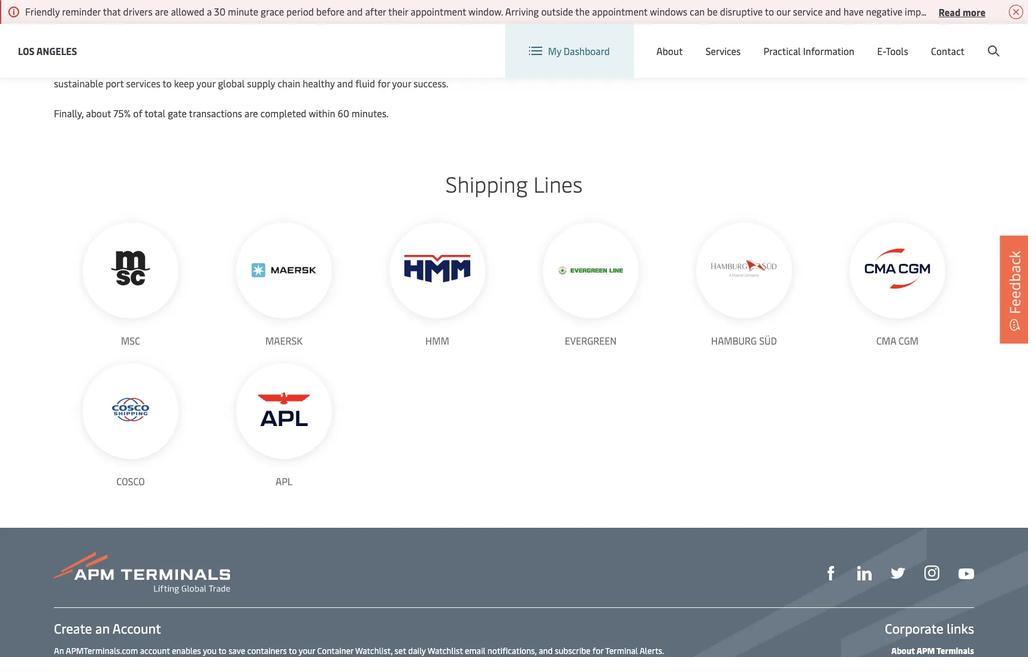 Task type: vqa. For each thing, say whether or not it's contained in the screenshot.
use corresponding to Sales/Customer
no



Task type: locate. For each thing, give the bounding box(es) containing it.
service up global
[[793, 5, 823, 18]]

75%
[[113, 107, 131, 120]]

an up 80
[[411, 2, 422, 15]]

0 vertical spatial of
[[595, 62, 604, 75]]

hamburg sud image
[[711, 260, 777, 278]]

save
[[229, 646, 245, 657]]

service
[[793, 5, 823, 18], [363, 62, 393, 75]]

for truckers with a 'dual transaction', meaning to bring a container (either returning an empty or dropping an export load) and picking up a container (either an import or or an empty for export load) in one trip, it would take 80 minutes or less to complete both transactions consistently throughout the year.
[[54, 2, 642, 45]]

the inside for truckers with a 'dual transaction', meaning to bring a container (either returning an empty or dropping an export load) and picking up a container (either an import or or an empty for export load) in one trip, it would take 80 minutes or less to complete both transactions consistently throughout the year.
[[159, 32, 174, 45]]

your down levels
[[392, 77, 411, 90]]

evergreen
[[565, 334, 617, 348]]

hmm
[[425, 334, 449, 348]]

are down supply on the top left
[[244, 107, 258, 120]]

meaning
[[213, 2, 250, 15]]

0 horizontal spatial drivers
[[123, 5, 153, 18]]

1 horizontal spatial are
[[244, 107, 258, 120]]

0 horizontal spatial your
[[197, 77, 216, 90]]

and left fluid
[[337, 77, 353, 90]]

services button
[[706, 24, 741, 78]]

to down fast at the left top of the page
[[163, 77, 172, 90]]

transactions inside for truckers with a 'dual transaction', meaning to bring a container (either returning an empty or dropping an export load) and picking up a container (either an import or or an empty for export load) in one trip, it would take 80 minutes or less to complete both transactions consistently throughout the year.
[[568, 17, 622, 30]]

apl image
[[251, 390, 317, 430]]

watchlist,
[[355, 646, 393, 657]]

1 vertical spatial for
[[378, 77, 390, 90]]

shipping lines
[[446, 169, 583, 198]]

appointment right their at top
[[411, 5, 466, 18]]

the left the picking
[[575, 5, 590, 18]]

and left the picking
[[573, 2, 589, 15]]

0 horizontal spatial create
[[54, 620, 92, 638]]

load) up both
[[549, 2, 571, 15]]

1 vertical spatial our
[[606, 62, 621, 75]]

complete
[[503, 17, 544, 30]]

before
[[316, 5, 344, 18]]

0 vertical spatial load)
[[549, 2, 571, 15]]

appointment
[[411, 5, 466, 18], [592, 5, 648, 18]]

about left the apm
[[891, 646, 915, 657]]

msc
[[121, 334, 140, 348]]

1 horizontal spatial export
[[519, 2, 547, 15]]

1 vertical spatial the
[[159, 32, 174, 45]]

for
[[54, 2, 68, 15]]

subscribe
[[555, 646, 591, 657]]

gate right the total
[[168, 107, 187, 120]]

empty
[[424, 2, 452, 15], [206, 17, 234, 30]]

1 vertical spatial create
[[54, 620, 92, 638]]

impacts
[[905, 5, 939, 18]]

0 vertical spatial our
[[776, 5, 791, 18]]

outside
[[541, 5, 573, 18]]

the down "import"
[[159, 32, 174, 45]]

period
[[286, 5, 314, 18]]

for down meaning
[[236, 17, 248, 30]]

1 vertical spatial transactions
[[189, 107, 242, 120]]

2 drivers from the left
[[955, 5, 984, 18]]

1 horizontal spatial your
[[299, 646, 315, 657]]

(either down with at the top left
[[97, 17, 125, 30]]

your
[[197, 77, 216, 90], [392, 77, 411, 90], [299, 646, 315, 657]]

sustainable
[[54, 77, 103, 90]]

you
[[203, 646, 217, 657]]

gate up fluid
[[342, 62, 361, 75]]

and left the subscribe
[[539, 646, 553, 657]]

for inside for truckers with a 'dual transaction', meaning to bring a container (either returning an empty or dropping an export load) and picking up a container (either an import or or an empty for export load) in one trip, it would take 80 minutes or less to complete both transactions consistently throughout the year.
[[236, 17, 248, 30]]

our
[[776, 5, 791, 18], [606, 62, 621, 75]]

login
[[909, 35, 932, 48]]

0 horizontal spatial gate
[[168, 107, 187, 120]]

are left allowed
[[155, 5, 169, 18]]

1 horizontal spatial empty
[[424, 2, 452, 15]]

0 horizontal spatial (either
[[97, 17, 125, 30]]

1 vertical spatial (either
[[97, 17, 125, 30]]

0 vertical spatial are
[[155, 5, 169, 18]]

-
[[422, 62, 426, 75]]

0 horizontal spatial our
[[606, 62, 621, 75]]

about left switch
[[657, 44, 683, 58]]

transactions down the picking
[[568, 17, 622, 30]]

export up "complete"
[[519, 2, 547, 15]]

1 horizontal spatial account
[[970, 35, 1005, 48]]

for right fluid
[[378, 77, 390, 90]]

0 horizontal spatial account
[[112, 620, 161, 638]]

close alert image
[[1009, 5, 1023, 19]]

1 horizontal spatial gate
[[342, 62, 361, 75]]

services
[[706, 44, 741, 58]]

high vessel productivity, fast on-dock rail transition and consistent gate service levels - all three factors are an integrated part of our sustainable port services to keep your global supply chain healthy and fluid for your success.
[[54, 62, 621, 90]]

drivers right "on"
[[955, 5, 984, 18]]

1 horizontal spatial (either
[[339, 2, 367, 15]]

0 horizontal spatial about
[[657, 44, 683, 58]]

container up consistently
[[54, 17, 94, 30]]

an left integrated
[[515, 62, 526, 75]]

of right part
[[595, 62, 604, 75]]

0 horizontal spatial of
[[133, 107, 142, 120]]

evergreen image
[[558, 267, 624, 275]]

enables
[[172, 646, 201, 657]]

throughout
[[108, 32, 157, 45]]

your left container
[[299, 646, 315, 657]]

60
[[338, 107, 349, 120]]

my dashboard
[[548, 44, 610, 58]]

1 horizontal spatial appointment
[[592, 5, 648, 18]]

0 vertical spatial gate
[[342, 62, 361, 75]]

(either
[[339, 2, 367, 15], [97, 17, 125, 30]]

empty down meaning
[[206, 17, 234, 30]]

finally,
[[54, 107, 84, 120]]

load)
[[549, 2, 571, 15], [281, 17, 303, 30]]

are right factors
[[499, 62, 513, 75]]

for
[[236, 17, 248, 30], [378, 77, 390, 90], [593, 646, 604, 657]]

fill 44 link
[[891, 565, 905, 581]]

cma
[[876, 334, 896, 348]]

container
[[296, 2, 336, 15], [54, 17, 94, 30]]

create up an
[[54, 620, 92, 638]]

or up year.
[[182, 17, 191, 30]]

of right 75%
[[133, 107, 142, 120]]

friendly reminder that drivers are allowed a 30 minute grace period before and after their appointment window. arriving outside the appointment windows can be disruptive to our service and have negative impacts on drivers who arrive
[[25, 5, 1028, 18]]

switch location button
[[672, 35, 759, 48]]

my dashboard button
[[529, 24, 610, 78]]

0 vertical spatial service
[[793, 5, 823, 18]]

corporate
[[885, 620, 944, 638]]

for inside high vessel productivity, fast on-dock rail transition and consistent gate service levels - all three factors are an integrated part of our sustainable port services to keep your global supply chain healthy and fluid for your success.
[[378, 77, 390, 90]]

1 vertical spatial service
[[363, 62, 393, 75]]

an inside high vessel productivity, fast on-dock rail transition and consistent gate service levels - all three factors are an integrated part of our sustainable port services to keep your global supply chain healthy and fluid for your success.
[[515, 62, 526, 75]]

hmm image
[[404, 255, 470, 283]]

(either up the it
[[339, 2, 367, 15]]

our right part
[[606, 62, 621, 75]]

shipping
[[446, 169, 528, 198]]

vessel
[[76, 62, 102, 75]]

account up account
[[112, 620, 161, 638]]

are inside high vessel productivity, fast on-dock rail transition and consistent gate service levels - all three factors are an integrated part of our sustainable port services to keep your global supply chain healthy and fluid for your success.
[[499, 62, 513, 75]]

1 horizontal spatial the
[[575, 5, 590, 18]]

1 vertical spatial empty
[[206, 17, 234, 30]]

levels
[[395, 62, 420, 75]]

0 horizontal spatial container
[[54, 17, 94, 30]]

an up apmterminals.com
[[95, 620, 110, 638]]

and left after
[[347, 5, 363, 18]]

0 vertical spatial export
[[519, 2, 547, 15]]

account down who
[[970, 35, 1005, 48]]

1 vertical spatial gate
[[168, 107, 187, 120]]

dashboard
[[564, 44, 610, 58]]

0 vertical spatial for
[[236, 17, 248, 30]]

1 horizontal spatial container
[[296, 2, 336, 15]]

angeles
[[36, 44, 77, 57]]

a
[[129, 2, 134, 15], [289, 2, 294, 15], [637, 2, 642, 15], [207, 5, 212, 18]]

0 vertical spatial transactions
[[568, 17, 622, 30]]

load) left in
[[281, 17, 303, 30]]

appointment left windows
[[592, 5, 648, 18]]

container up 'one' on the top left of the page
[[296, 2, 336, 15]]

1 horizontal spatial for
[[378, 77, 390, 90]]

read more button
[[939, 4, 986, 19]]

1 vertical spatial container
[[54, 17, 94, 30]]

to right less
[[492, 17, 501, 30]]

trip,
[[333, 17, 350, 30]]

logo 5 image
[[112, 398, 149, 422]]

0 vertical spatial create
[[940, 35, 968, 48]]

create right / on the top right
[[940, 35, 968, 48]]

who
[[986, 5, 1004, 18]]

2 vertical spatial for
[[593, 646, 604, 657]]

transactions down global
[[189, 107, 242, 120]]

or
[[454, 2, 463, 15], [171, 17, 180, 30], [182, 17, 191, 30], [462, 17, 471, 30]]

0 horizontal spatial load)
[[281, 17, 303, 30]]

0 horizontal spatial appointment
[[411, 5, 466, 18]]

gate inside high vessel productivity, fast on-dock rail transition and consistent gate service levels - all three factors are an integrated part of our sustainable port services to keep your global supply chain healthy and fluid for your success.
[[342, 62, 361, 75]]

0 vertical spatial the
[[575, 5, 590, 18]]

your down the dock
[[197, 77, 216, 90]]

0 vertical spatial account
[[970, 35, 1005, 48]]

watchlist
[[428, 646, 463, 657]]

cma cgm
[[876, 334, 919, 348]]

youtube image
[[959, 569, 974, 580]]

hamburg süd
[[711, 334, 777, 348]]

export down bring
[[251, 17, 279, 30]]

an
[[411, 2, 422, 15], [506, 2, 516, 15], [127, 17, 137, 30], [193, 17, 204, 30], [515, 62, 526, 75], [95, 620, 110, 638]]

apmt footer logo image
[[54, 552, 230, 594]]

service up fluid
[[363, 62, 393, 75]]

export
[[519, 2, 547, 15], [251, 17, 279, 30]]

drivers right that at the top
[[123, 5, 153, 18]]

1 horizontal spatial create
[[940, 35, 968, 48]]

0 horizontal spatial for
[[236, 17, 248, 30]]

1 vertical spatial are
[[499, 62, 513, 75]]

about apm terminals
[[891, 646, 974, 657]]

2 appointment from the left
[[592, 5, 648, 18]]

0 vertical spatial about
[[657, 44, 683, 58]]

total
[[145, 107, 165, 120]]

in
[[305, 17, 313, 30]]

services
[[126, 77, 160, 90]]

1 appointment from the left
[[411, 5, 466, 18]]

empty up minutes
[[424, 2, 452, 15]]

1 vertical spatial about
[[891, 646, 915, 657]]

about for about apm terminals
[[891, 646, 915, 657]]

integrated
[[528, 62, 572, 75]]

can
[[690, 5, 705, 18]]

1 horizontal spatial drivers
[[955, 5, 984, 18]]

transaction',
[[158, 2, 211, 15]]

0 horizontal spatial export
[[251, 17, 279, 30]]

süd
[[759, 334, 777, 348]]

1 horizontal spatial transactions
[[568, 17, 622, 30]]

and
[[573, 2, 589, 15], [347, 5, 363, 18], [825, 5, 841, 18], [276, 62, 292, 75], [337, 77, 353, 90], [539, 646, 553, 657]]

0 horizontal spatial service
[[363, 62, 393, 75]]

linkedin image
[[857, 567, 872, 581]]

cma cgm image
[[865, 249, 930, 289]]

linkedin__x28_alt_x29__3_ link
[[857, 565, 872, 581]]

completed
[[260, 107, 306, 120]]

twitter image
[[891, 567, 905, 581]]

0 horizontal spatial the
[[159, 32, 174, 45]]

our up practical
[[776, 5, 791, 18]]

for left the terminal
[[593, 646, 604, 657]]

switch
[[691, 35, 719, 48]]

menu
[[827, 35, 852, 48]]

apmterminals.com
[[66, 646, 138, 657]]

all
[[428, 62, 439, 75]]

2 horizontal spatial are
[[499, 62, 513, 75]]

minutes.
[[352, 107, 389, 120]]

switch location
[[691, 35, 759, 48]]

fast
[[160, 62, 177, 75]]

2 vertical spatial are
[[244, 107, 258, 120]]

1 vertical spatial account
[[112, 620, 161, 638]]

our inside high vessel productivity, fast on-dock rail transition and consistent gate service levels - all three factors are an integrated part of our sustainable port services to keep your global supply chain healthy and fluid for your success.
[[606, 62, 621, 75]]

2 horizontal spatial for
[[593, 646, 604, 657]]

container
[[317, 646, 353, 657]]

1 horizontal spatial about
[[891, 646, 915, 657]]

1 horizontal spatial of
[[595, 62, 604, 75]]



Task type: describe. For each thing, give the bounding box(es) containing it.
0 vertical spatial empty
[[424, 2, 452, 15]]

apm
[[917, 646, 935, 657]]

less
[[473, 17, 490, 30]]

e-tools
[[877, 44, 908, 58]]

information
[[803, 44, 855, 58]]

you tube link
[[959, 566, 974, 581]]

of inside high vessel productivity, fast on-dock rail transition and consistent gate service levels - all three factors are an integrated part of our sustainable port services to keep your global supply chain healthy and fluid for your success.
[[595, 62, 604, 75]]

notifications,
[[488, 646, 537, 657]]

corporate links
[[885, 620, 974, 638]]

allowed
[[171, 5, 204, 18]]

apl link
[[236, 364, 332, 490]]

after
[[365, 5, 386, 18]]

window.
[[468, 5, 503, 18]]

import
[[140, 17, 169, 30]]

read more
[[939, 5, 986, 18]]

returning
[[369, 2, 409, 15]]

more
[[963, 5, 986, 18]]

los angeles
[[18, 44, 77, 57]]

feedback button
[[1000, 236, 1028, 344]]

1 horizontal spatial our
[[776, 5, 791, 18]]

a right bring
[[289, 2, 294, 15]]

chain
[[278, 77, 300, 90]]

consistently
[[54, 32, 106, 45]]

and left have
[[825, 5, 841, 18]]

los angeles link
[[18, 43, 77, 58]]

location
[[722, 35, 759, 48]]

your inside an apmterminals.com account enables you to save containers to your container watchlist, set daily watchlist email notifications, and subscribe for terminal alerts.
[[299, 646, 315, 657]]

disruptive
[[720, 5, 763, 18]]

and inside an apmterminals.com account enables you to save containers to your container watchlist, set daily watchlist email notifications, and subscribe for terminal alerts.
[[539, 646, 553, 657]]

an apmterminals.com account enables you to save containers to your container watchlist, set daily watchlist email notifications, and subscribe for terminal alerts.
[[54, 646, 664, 658]]

1 horizontal spatial load)
[[549, 2, 571, 15]]

global menu button
[[771, 24, 864, 60]]

a left 30
[[207, 5, 212, 18]]

a right with at the top left
[[129, 2, 134, 15]]

maersk link
[[236, 223, 332, 349]]

part
[[575, 62, 593, 75]]

or up minutes
[[454, 2, 463, 15]]

or down transaction',
[[171, 17, 180, 30]]

links
[[947, 620, 974, 638]]

my
[[548, 44, 561, 58]]

picking
[[591, 2, 622, 15]]

to left bring
[[252, 2, 262, 15]]

windows
[[650, 5, 687, 18]]

or left less
[[462, 17, 471, 30]]

about apm terminals link
[[891, 646, 974, 657]]

2 horizontal spatial your
[[392, 77, 411, 90]]

login / create account link
[[886, 24, 1005, 59]]

1 horizontal spatial service
[[793, 5, 823, 18]]

practical
[[764, 44, 801, 58]]

to right containers
[[289, 646, 297, 657]]

0 vertical spatial (either
[[339, 2, 367, 15]]

facebook image
[[824, 567, 838, 581]]

on-
[[179, 62, 194, 75]]

los
[[18, 44, 35, 57]]

bring
[[264, 2, 286, 15]]

negative
[[866, 5, 903, 18]]

contact button
[[931, 24, 965, 78]]

0 vertical spatial container
[[296, 2, 336, 15]]

their
[[388, 5, 408, 18]]

practical information button
[[764, 24, 855, 78]]

truckers
[[70, 2, 106, 15]]

grace
[[261, 5, 284, 18]]

hamburg süd link
[[696, 223, 792, 349]]

an
[[54, 646, 64, 657]]

and up "chain"
[[276, 62, 292, 75]]

within
[[309, 107, 335, 120]]

0 horizontal spatial transactions
[[189, 107, 242, 120]]

supply
[[247, 77, 275, 90]]

e-tools button
[[877, 24, 908, 78]]

global
[[797, 35, 825, 48]]

both
[[546, 17, 566, 30]]

for inside an apmterminals.com account enables you to save containers to your container watchlist, set daily watchlist email notifications, and subscribe for terminal alerts.
[[593, 646, 604, 657]]

on
[[941, 5, 952, 18]]

that
[[103, 5, 121, 18]]

about for about
[[657, 44, 683, 58]]

to right you
[[218, 646, 226, 657]]

cosco
[[116, 475, 145, 488]]

to inside high vessel productivity, fast on-dock rail transition and consistent gate service levels - all three factors are an integrated part of our sustainable port services to keep your global supply chain healthy and fluid for your success.
[[163, 77, 172, 90]]

0 horizontal spatial are
[[155, 5, 169, 18]]

up
[[624, 2, 635, 15]]

evergreen link
[[543, 223, 639, 349]]

port
[[106, 77, 124, 90]]

transition
[[233, 62, 274, 75]]

to right "disruptive"
[[765, 5, 774, 18]]

msc link
[[83, 223, 179, 349]]

apl
[[276, 475, 292, 488]]

hmm link
[[389, 223, 485, 349]]

one
[[315, 17, 331, 30]]

set
[[395, 646, 406, 657]]

1 drivers from the left
[[123, 5, 153, 18]]

email
[[465, 646, 486, 657]]

1 vertical spatial of
[[133, 107, 142, 120]]

an up "complete"
[[506, 2, 516, 15]]

an up year.
[[193, 17, 204, 30]]

cgm
[[899, 334, 919, 348]]

it
[[353, 17, 359, 30]]

arrive
[[1007, 5, 1028, 18]]

maersk
[[265, 334, 303, 348]]

0 horizontal spatial empty
[[206, 17, 234, 30]]

daily
[[408, 646, 426, 657]]

would
[[361, 17, 387, 30]]

service inside high vessel productivity, fast on-dock rail transition and consistent gate service levels - all three factors are an integrated part of our sustainable port services to keep your global supply chain healthy and fluid for your success.
[[363, 62, 393, 75]]

keep
[[174, 77, 194, 90]]

maersk image
[[251, 238, 317, 304]]

and inside for truckers with a 'dual transaction', meaning to bring a container (either returning an empty or dropping an export load) and picking up a container (either an import or or an empty for export load) in one trip, it would take 80 minutes or less to complete both transactions consistently throughout the year.
[[573, 2, 589, 15]]

an up throughout at top
[[127, 17, 137, 30]]

/
[[934, 35, 938, 48]]

terminals
[[937, 646, 974, 657]]

a right up at the right top of the page
[[637, 2, 642, 15]]

global menu
[[797, 35, 852, 48]]

instagram link
[[924, 565, 939, 581]]

dock
[[194, 62, 215, 75]]

hamburg
[[711, 334, 757, 348]]

reminder
[[62, 5, 101, 18]]

finally, about 75% of total gate transactions are completed within 60 minutes.
[[54, 107, 389, 120]]

global
[[218, 77, 245, 90]]

1 vertical spatial load)
[[281, 17, 303, 30]]

instagram image
[[924, 566, 939, 581]]

account
[[140, 646, 170, 657]]

1 vertical spatial export
[[251, 17, 279, 30]]

productivity,
[[104, 62, 158, 75]]

msc image
[[101, 247, 161, 291]]

cosco link
[[83, 364, 179, 490]]

year.
[[176, 32, 196, 45]]



